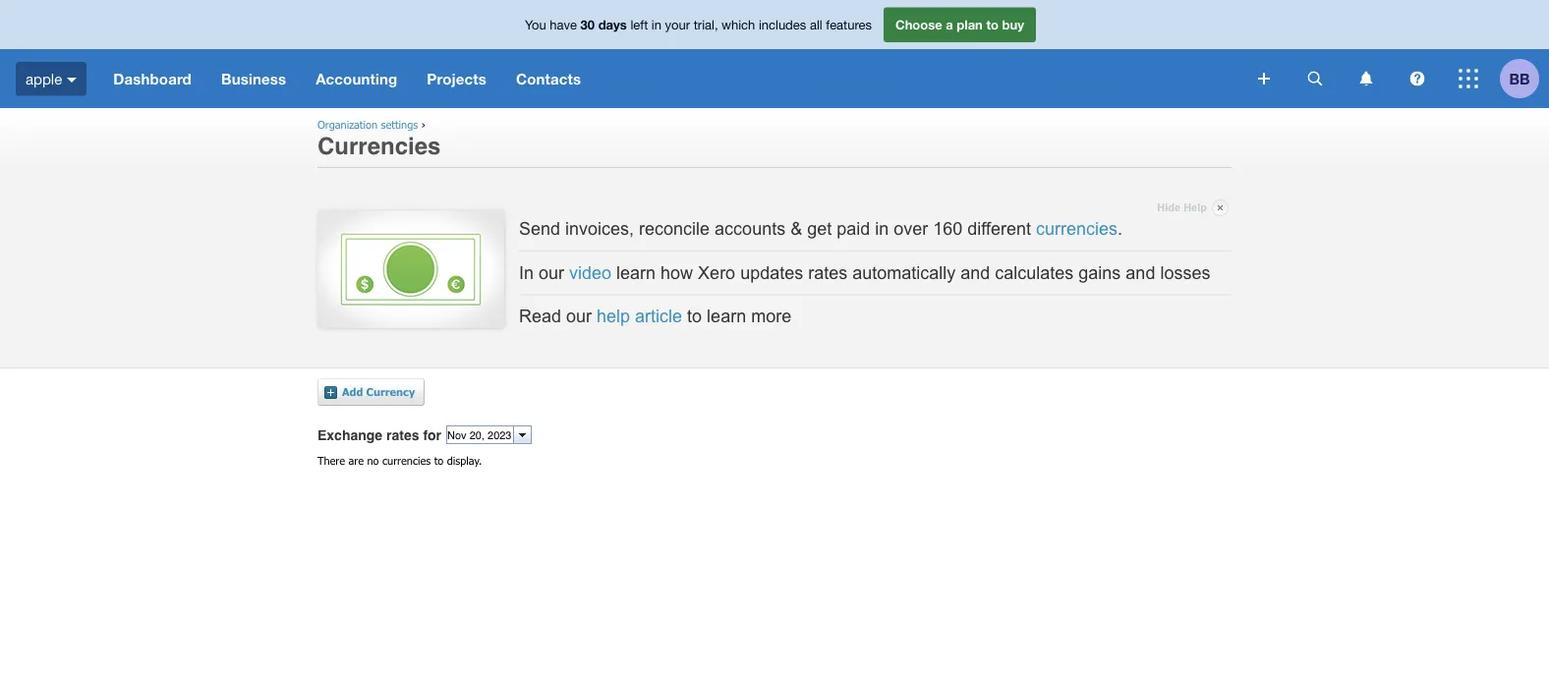Task type: describe. For each thing, give the bounding box(es) containing it.
banner containing dashboard
[[0, 0, 1549, 108]]

currencies link
[[1036, 219, 1118, 239]]

exchange rates for
[[318, 427, 441, 443]]

reconcile
[[639, 219, 710, 239]]

1 vertical spatial learn
[[707, 306, 746, 326]]

navigation containing dashboard
[[99, 49, 1245, 108]]

gains
[[1079, 262, 1121, 283]]

how
[[661, 262, 693, 283]]

business
[[221, 70, 286, 87]]

add currency link
[[324, 378, 425, 406]]

our for in
[[539, 262, 564, 283]]

0 horizontal spatial currencies
[[382, 454, 431, 467]]

invoices,
[[565, 219, 634, 239]]

in our video learn how xero updates rates automatically and calculates gains and losses
[[519, 262, 1211, 283]]

choose
[[896, 17, 942, 32]]

features
[[826, 17, 872, 32]]

add
[[342, 385, 363, 398]]

hide help link
[[1157, 196, 1229, 220]]

losses
[[1160, 262, 1211, 283]]

article
[[635, 306, 682, 326]]

display.
[[447, 454, 482, 467]]

0 horizontal spatial in
[[652, 17, 662, 32]]

add currency
[[342, 385, 415, 398]]

there
[[318, 454, 345, 467]]

organization settings › currencies
[[318, 118, 441, 159]]

Exchange rates for text field
[[447, 426, 513, 444]]

to for there are no currencies to display.
[[434, 454, 444, 467]]

have
[[550, 17, 577, 32]]

organization settings link
[[318, 118, 418, 131]]

to for read our help article to learn more
[[687, 306, 702, 326]]

video
[[569, 262, 612, 283]]

calculates
[[995, 262, 1074, 283]]

no
[[367, 454, 379, 467]]

get
[[807, 219, 832, 239]]

0 vertical spatial rates
[[808, 262, 848, 283]]

bb button
[[1500, 49, 1549, 108]]

trial,
[[694, 17, 718, 32]]

paid
[[837, 219, 870, 239]]

over
[[894, 219, 928, 239]]

choose a plan to buy
[[896, 17, 1024, 32]]

help
[[1184, 201, 1207, 213]]

accounting button
[[301, 49, 412, 108]]

30
[[581, 17, 595, 32]]

bb
[[1509, 70, 1530, 87]]

xero
[[698, 262, 735, 283]]

settings
[[381, 118, 418, 131]]

all
[[810, 17, 822, 32]]

includes
[[759, 17, 806, 32]]

0 horizontal spatial learn
[[616, 262, 656, 283]]

accounting
[[316, 70, 397, 87]]

dashboard
[[113, 70, 192, 87]]

read our help article to learn more
[[519, 306, 791, 326]]

accounts
[[715, 219, 786, 239]]

currencies
[[318, 132, 441, 159]]



Task type: locate. For each thing, give the bounding box(es) containing it.
1 svg image from the left
[[1360, 71, 1373, 86]]

currency
[[366, 385, 415, 398]]

updates
[[740, 262, 803, 283]]

navigation
[[99, 49, 1245, 108]]

more
[[751, 306, 791, 326]]

1 horizontal spatial currencies
[[1036, 219, 1118, 239]]

1 horizontal spatial and
[[1126, 262, 1155, 283]]

›
[[421, 118, 426, 131]]

video link
[[569, 262, 612, 283]]

contacts button
[[501, 49, 596, 108]]

read
[[519, 306, 561, 326]]

1 and from the left
[[961, 262, 990, 283]]

dashboard link
[[99, 49, 206, 108]]

projects button
[[412, 49, 501, 108]]

currencies
[[1036, 219, 1118, 239], [382, 454, 431, 467]]

svg image
[[1360, 71, 1373, 86], [1410, 71, 1425, 86]]

you have 30 days left in your trial, which includes all features
[[525, 17, 872, 32]]

different
[[968, 219, 1031, 239]]

learn down "xero"
[[707, 306, 746, 326]]

in right "paid"
[[875, 219, 889, 239]]

2 svg image from the left
[[1410, 71, 1425, 86]]

2 horizontal spatial to
[[986, 17, 999, 32]]

you
[[525, 17, 546, 32]]

to
[[986, 17, 999, 32], [687, 306, 702, 326], [434, 454, 444, 467]]

.
[[1118, 219, 1123, 239]]

0 horizontal spatial svg image
[[1360, 71, 1373, 86]]

1 horizontal spatial learn
[[707, 306, 746, 326]]

send invoices, reconcile accounts & get paid in over 160 different currencies .
[[519, 219, 1123, 239]]

currencies up the gains
[[1036, 219, 1118, 239]]

exchange
[[318, 427, 383, 443]]

currencies right no
[[382, 454, 431, 467]]

learn
[[616, 262, 656, 283], [707, 306, 746, 326]]

there are no currencies to display.
[[318, 454, 482, 467]]

business button
[[206, 49, 301, 108]]

0 vertical spatial to
[[986, 17, 999, 32]]

apple
[[26, 70, 62, 87]]

help article link
[[597, 306, 682, 326]]

for
[[423, 427, 441, 443]]

rates
[[808, 262, 848, 283], [386, 427, 419, 443]]

your
[[665, 17, 690, 32]]

our for read
[[566, 306, 592, 326]]

our
[[539, 262, 564, 283], [566, 306, 592, 326]]

0 horizontal spatial to
[[434, 454, 444, 467]]

rates up there are no currencies to display.
[[386, 427, 419, 443]]

in
[[519, 262, 534, 283]]

contacts
[[516, 70, 581, 87]]

plan
[[957, 17, 983, 32]]

1 vertical spatial rates
[[386, 427, 419, 443]]

and
[[961, 262, 990, 283], [1126, 262, 1155, 283]]

0 horizontal spatial our
[[539, 262, 564, 283]]

1 horizontal spatial our
[[566, 306, 592, 326]]

learn left how
[[616, 262, 656, 283]]

&
[[791, 219, 802, 239]]

1 vertical spatial currencies
[[382, 454, 431, 467]]

days
[[598, 17, 627, 32]]

to left buy
[[986, 17, 999, 32]]

are
[[348, 454, 364, 467]]

hide
[[1157, 201, 1181, 213]]

which
[[722, 17, 755, 32]]

160
[[933, 219, 963, 239]]

2 and from the left
[[1126, 262, 1155, 283]]

0 vertical spatial currencies
[[1036, 219, 1118, 239]]

2 vertical spatial to
[[434, 454, 444, 467]]

and down different
[[961, 262, 990, 283]]

in
[[652, 17, 662, 32], [875, 219, 889, 239]]

1 horizontal spatial rates
[[808, 262, 848, 283]]

0 vertical spatial learn
[[616, 262, 656, 283]]

send
[[519, 219, 560, 239]]

apple button
[[0, 49, 99, 108]]

to left 'display.'
[[434, 454, 444, 467]]

1 horizontal spatial to
[[687, 306, 702, 326]]

left
[[631, 17, 648, 32]]

1 vertical spatial in
[[875, 219, 889, 239]]

0 vertical spatial in
[[652, 17, 662, 32]]

banner
[[0, 0, 1549, 108]]

0 vertical spatial our
[[539, 262, 564, 283]]

rates down send invoices, reconcile accounts & get paid in over 160 different currencies .
[[808, 262, 848, 283]]

and right the gains
[[1126, 262, 1155, 283]]

our left help
[[566, 306, 592, 326]]

1 vertical spatial to
[[687, 306, 702, 326]]

automatically
[[852, 262, 956, 283]]

svg image
[[1459, 69, 1478, 88], [1308, 71, 1323, 86], [1258, 73, 1270, 85], [67, 77, 77, 82]]

projects
[[427, 70, 487, 87]]

in right left
[[652, 17, 662, 32]]

our right in
[[539, 262, 564, 283]]

hide help
[[1157, 201, 1207, 213]]

1 vertical spatial our
[[566, 306, 592, 326]]

svg image inside apple popup button
[[67, 77, 77, 82]]

1 horizontal spatial svg image
[[1410, 71, 1425, 86]]

buy
[[1002, 17, 1024, 32]]

to right article
[[687, 306, 702, 326]]

help
[[597, 306, 630, 326]]

a
[[946, 17, 953, 32]]

0 horizontal spatial rates
[[386, 427, 419, 443]]

1 horizontal spatial in
[[875, 219, 889, 239]]

organization
[[318, 118, 378, 131]]

0 horizontal spatial and
[[961, 262, 990, 283]]



Task type: vqa. For each thing, say whether or not it's contained in the screenshot.
&
yes



